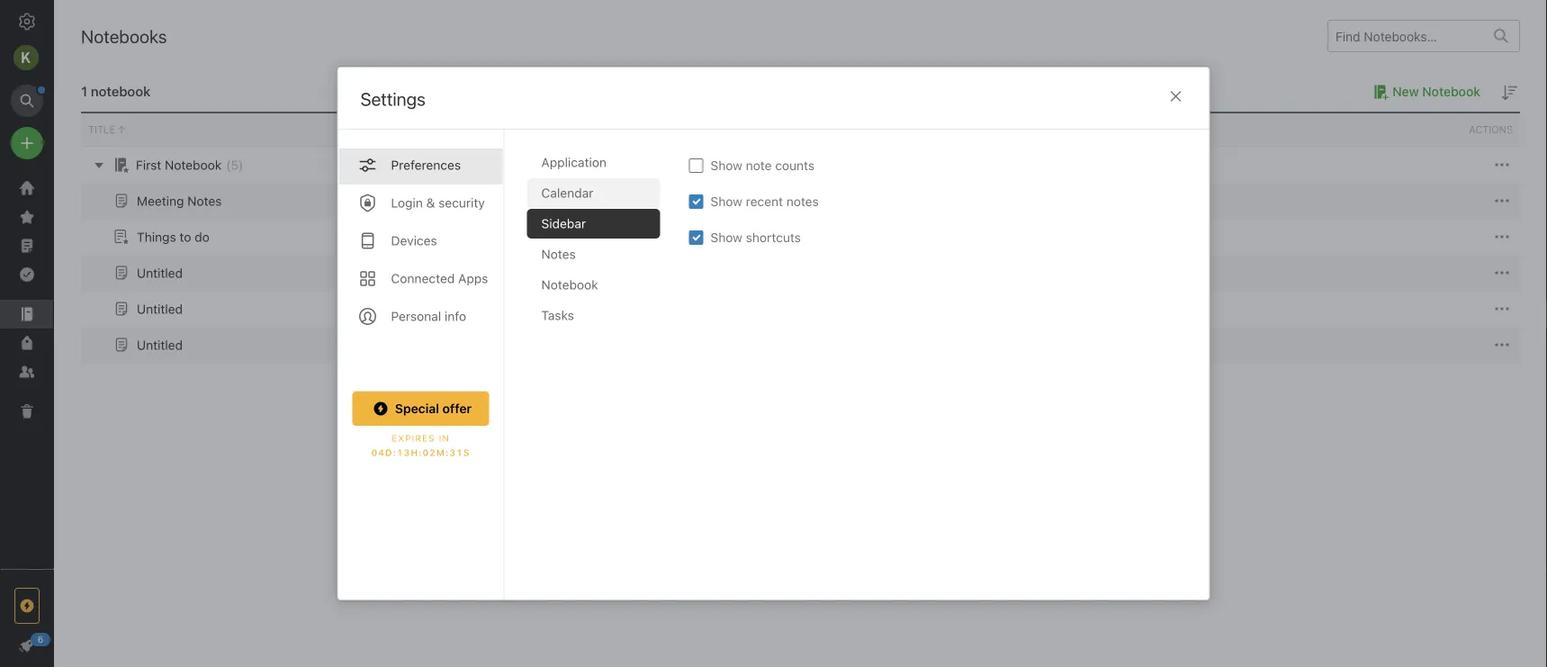 Task type: describe. For each thing, give the bounding box(es) containing it.
04d:13h:02m:31s
[[371, 447, 470, 458]]

6 cell from the top
[[1112, 327, 1316, 363]]

with
[[1162, 124, 1188, 135]]

actions button
[[1316, 113, 1520, 146]]

created by button
[[703, 113, 907, 146]]

kendall inside first notebook row
[[710, 157, 753, 172]]

parks inside first notebook row
[[756, 157, 788, 172]]

notebooks element
[[54, 0, 1547, 667]]

notebook tab
[[527, 270, 660, 300]]

meeting notes row
[[81, 183, 1520, 219]]

by
[[758, 124, 771, 135]]

kendall parks for things to do
[[710, 229, 788, 244]]

Show note counts checkbox
[[689, 159, 704, 173]]

things to do row
[[81, 219, 1520, 255]]

created
[[710, 124, 755, 135]]

notebook for new
[[1423, 84, 1481, 99]]

shared with
[[1119, 124, 1188, 135]]

personal
[[391, 309, 441, 324]]

created by
[[710, 124, 771, 135]]

untitled for "untitled" button corresponding to third cell from the bottom
[[137, 265, 183, 280]]

login & security
[[391, 195, 485, 210]]

Find Notebooks… text field
[[1329, 21, 1484, 51]]

counts
[[775, 158, 815, 173]]

actions
[[1469, 124, 1513, 135]]

things
[[137, 229, 176, 244]]

kendall parks for meeting notes
[[710, 193, 788, 208]]

tasks tab
[[527, 301, 660, 330]]

&
[[426, 195, 435, 210]]

Show shortcuts checkbox
[[689, 231, 704, 245]]

show for show note counts
[[711, 158, 743, 173]]

first
[[136, 157, 161, 172]]

home image
[[16, 177, 38, 199]]

special
[[395, 401, 439, 416]]

(
[[226, 157, 231, 172]]

new notebook
[[1393, 84, 1481, 99]]

notes inside "tab"
[[541, 247, 576, 262]]

arrow image
[[88, 154, 110, 176]]

parks for things to do
[[756, 229, 788, 244]]

calendar
[[541, 186, 594, 200]]

things to do button
[[111, 226, 210, 248]]

)
[[239, 157, 243, 172]]

3 untitled row from the top
[[81, 327, 1520, 363]]

meeting
[[137, 193, 184, 208]]

meeting notes button
[[111, 190, 222, 212]]

updated
[[914, 124, 961, 135]]

title button
[[81, 113, 703, 146]]

meeting notes
[[137, 193, 222, 208]]

sidebar
[[541, 216, 586, 231]]

expires in 04d:13h:02m:31s
[[371, 433, 470, 458]]

new notebook button
[[1368, 81, 1481, 103]]

tab list for calendar
[[338, 130, 505, 599]]

devices
[[391, 233, 437, 248]]

show shortcuts
[[711, 230, 801, 245]]

do
[[195, 229, 210, 244]]

show for show recent notes
[[711, 194, 743, 209]]

login
[[391, 195, 423, 210]]

untitled button for 2nd cell from the bottom
[[111, 298, 183, 320]]

recent
[[746, 194, 783, 209]]

settings
[[361, 88, 426, 109]]

note
[[746, 158, 772, 173]]

to
[[180, 229, 191, 244]]

connected
[[391, 271, 455, 286]]

1
[[81, 83, 87, 99]]

untitled button for third cell from the bottom
[[111, 262, 183, 284]]

close image
[[1165, 86, 1187, 107]]

notes
[[787, 194, 819, 209]]

updated button
[[907, 113, 1112, 146]]

Show recent notes checkbox
[[689, 195, 704, 209]]

2 untitled row from the top
[[81, 291, 1520, 327]]



Task type: locate. For each thing, give the bounding box(es) containing it.
1 notebook
[[81, 83, 151, 99]]

1 horizontal spatial notebook
[[541, 277, 598, 292]]

security
[[439, 195, 485, 210]]

black friday offer image
[[16, 595, 38, 617]]

kendall for things to do
[[710, 229, 753, 244]]

5 cell from the top
[[1112, 291, 1316, 327]]

3 untitled button from the top
[[111, 334, 183, 356]]

expires
[[392, 433, 435, 443]]

notes inside button
[[187, 193, 222, 208]]

new
[[1393, 84, 1419, 99]]

kendall parks inside things to do row
[[710, 229, 788, 244]]

notebooks
[[81, 25, 167, 46]]

untitled row
[[81, 255, 1520, 291], [81, 291, 1520, 327], [81, 327, 1520, 363]]

0 vertical spatial kendall parks
[[710, 157, 788, 172]]

2 vertical spatial kendall parks
[[710, 229, 788, 244]]

parks
[[756, 157, 788, 172], [756, 193, 788, 208], [756, 229, 788, 244]]

parks down by
[[756, 157, 788, 172]]

shared with button
[[1112, 113, 1316, 146]]

notebook
[[91, 83, 151, 99]]

3 parks from the top
[[756, 229, 788, 244]]

2 vertical spatial kendall
[[710, 229, 753, 244]]

2 vertical spatial untitled
[[137, 337, 183, 352]]

1 cell from the top
[[1112, 147, 1316, 183]]

notebook inside button
[[1423, 84, 1481, 99]]

title
[[88, 124, 115, 135]]

show right show shortcuts option
[[711, 230, 743, 245]]

kendall inside things to do row
[[710, 229, 753, 244]]

apps
[[458, 271, 488, 286]]

sidebar tab
[[527, 209, 660, 239]]

notebook inside "tab"
[[541, 277, 598, 292]]

tab list
[[338, 130, 505, 599], [527, 148, 675, 599]]

0 horizontal spatial tab list
[[338, 130, 505, 599]]

connected apps
[[391, 271, 488, 286]]

kendall parks inside first notebook row
[[710, 157, 788, 172]]

2 vertical spatial notebook
[[541, 277, 598, 292]]

show note counts
[[711, 158, 815, 173]]

1 untitled button from the top
[[111, 262, 183, 284]]

1 show from the top
[[711, 158, 743, 173]]

1 vertical spatial parks
[[756, 193, 788, 208]]

cell
[[1112, 147, 1316, 183], [1112, 183, 1316, 219], [1112, 219, 1316, 255], [1112, 255, 1316, 291], [1112, 291, 1316, 327], [1112, 327, 1316, 363]]

1 vertical spatial notebook
[[165, 157, 222, 172]]

1 vertical spatial notes
[[541, 247, 576, 262]]

show recent notes
[[711, 194, 819, 209]]

0 horizontal spatial notes
[[187, 193, 222, 208]]

2 kendall parks from the top
[[710, 193, 788, 208]]

kendall inside meeting notes row
[[710, 193, 753, 208]]

kendall down created
[[710, 157, 753, 172]]

0 vertical spatial untitled button
[[111, 262, 183, 284]]

2 vertical spatial show
[[711, 230, 743, 245]]

1 vertical spatial kendall
[[710, 193, 753, 208]]

kendall parks
[[710, 157, 788, 172], [710, 193, 788, 208], [710, 229, 788, 244]]

1 kendall parks from the top
[[710, 157, 788, 172]]

untitled
[[137, 265, 183, 280], [137, 301, 183, 316], [137, 337, 183, 352]]

tree
[[0, 174, 54, 568]]

3 cell from the top
[[1112, 219, 1316, 255]]

application tab
[[527, 148, 660, 177]]

1 vertical spatial show
[[711, 194, 743, 209]]

1 untitled row from the top
[[81, 255, 1520, 291]]

info
[[445, 309, 466, 324]]

2 cell from the top
[[1112, 183, 1316, 219]]

tab list for show note counts
[[527, 148, 675, 599]]

untitled for 2nd cell from the bottom "untitled" button
[[137, 301, 183, 316]]

kendall parks down created by
[[710, 157, 788, 172]]

show
[[711, 158, 743, 173], [711, 194, 743, 209], [711, 230, 743, 245]]

kendall parks down recent
[[710, 229, 788, 244]]

untitled button
[[111, 262, 183, 284], [111, 298, 183, 320], [111, 334, 183, 356]]

show right show recent notes checkbox
[[711, 194, 743, 209]]

2 show from the top
[[711, 194, 743, 209]]

0 vertical spatial notebook
[[1423, 84, 1481, 99]]

settings image
[[16, 11, 38, 32]]

first notebook row
[[81, 147, 1520, 183]]

show right show note counts checkbox
[[711, 158, 743, 173]]

2 untitled from the top
[[137, 301, 183, 316]]

notebook inside row
[[165, 157, 222, 172]]

parks down show recent notes
[[756, 229, 788, 244]]

2 horizontal spatial notebook
[[1423, 84, 1481, 99]]

tasks
[[541, 308, 574, 323]]

row group containing kendall parks
[[81, 147, 1520, 363]]

1 untitled from the top
[[137, 265, 183, 280]]

5
[[231, 157, 239, 172]]

3 show from the top
[[711, 230, 743, 245]]

0 vertical spatial notes
[[187, 193, 222, 208]]

4 cell from the top
[[1112, 255, 1316, 291]]

shared
[[1119, 124, 1159, 135]]

kendall right show shortcuts option
[[710, 229, 753, 244]]

in
[[439, 433, 450, 443]]

notebook up tasks
[[541, 277, 598, 292]]

notes up "do"
[[187, 193, 222, 208]]

application
[[541, 155, 607, 170]]

tab list containing application
[[527, 148, 675, 599]]

calendar tab
[[527, 178, 660, 208]]

parks inside things to do row
[[756, 229, 788, 244]]

notebook
[[1423, 84, 1481, 99], [165, 157, 222, 172], [541, 277, 598, 292]]

parks for meeting notes
[[756, 193, 788, 208]]

kendall parks inside meeting notes row
[[710, 193, 788, 208]]

0 horizontal spatial notebook
[[165, 157, 222, 172]]

notebook left (
[[165, 157, 222, 172]]

row group inside notebooks 'element'
[[81, 147, 1520, 363]]

notes down sidebar
[[541, 247, 576, 262]]

kendall parks down "note"
[[710, 193, 788, 208]]

1 horizontal spatial tab list
[[527, 148, 675, 599]]

shortcuts
[[746, 230, 801, 245]]

2 untitled button from the top
[[111, 298, 183, 320]]

0 vertical spatial show
[[711, 158, 743, 173]]

notebook for first
[[165, 157, 222, 172]]

offer
[[443, 401, 472, 416]]

row group
[[81, 147, 1520, 363]]

0 vertical spatial kendall
[[710, 157, 753, 172]]

1 vertical spatial kendall parks
[[710, 193, 788, 208]]

things to do
[[137, 229, 210, 244]]

parks inside meeting notes row
[[756, 193, 788, 208]]

notes tab
[[527, 240, 660, 269]]

2 kendall from the top
[[710, 193, 753, 208]]

first notebook ( 5 )
[[136, 157, 243, 172]]

untitled for sixth cell "untitled" button
[[137, 337, 183, 352]]

kendall right show recent notes checkbox
[[710, 193, 753, 208]]

preferences
[[391, 158, 461, 172]]

show for show shortcuts
[[711, 230, 743, 245]]

3 untitled from the top
[[137, 337, 183, 352]]

special offer button
[[352, 392, 489, 426]]

kendall
[[710, 157, 753, 172], [710, 193, 753, 208], [710, 229, 753, 244]]

1 vertical spatial untitled
[[137, 301, 183, 316]]

2 vertical spatial untitled button
[[111, 334, 183, 356]]

tab list containing preferences
[[338, 130, 505, 599]]

2 vertical spatial parks
[[756, 229, 788, 244]]

1 kendall from the top
[[710, 157, 753, 172]]

notebook right "new"
[[1423, 84, 1481, 99]]

1 vertical spatial untitled button
[[111, 298, 183, 320]]

3 kendall from the top
[[710, 229, 753, 244]]

untitled button for sixth cell
[[111, 334, 183, 356]]

0 vertical spatial parks
[[756, 157, 788, 172]]

special offer
[[395, 401, 472, 416]]

0 vertical spatial untitled
[[137, 265, 183, 280]]

kendall for meeting notes
[[710, 193, 753, 208]]

parks down show note counts
[[756, 193, 788, 208]]

1 horizontal spatial notes
[[541, 247, 576, 262]]

1 parks from the top
[[756, 157, 788, 172]]

3 kendall parks from the top
[[710, 229, 788, 244]]

2 parks from the top
[[756, 193, 788, 208]]

notes
[[187, 193, 222, 208], [541, 247, 576, 262]]

personal info
[[391, 309, 466, 324]]



Task type: vqa. For each thing, say whether or not it's contained in the screenshot.
the Black Friday offer image
yes



